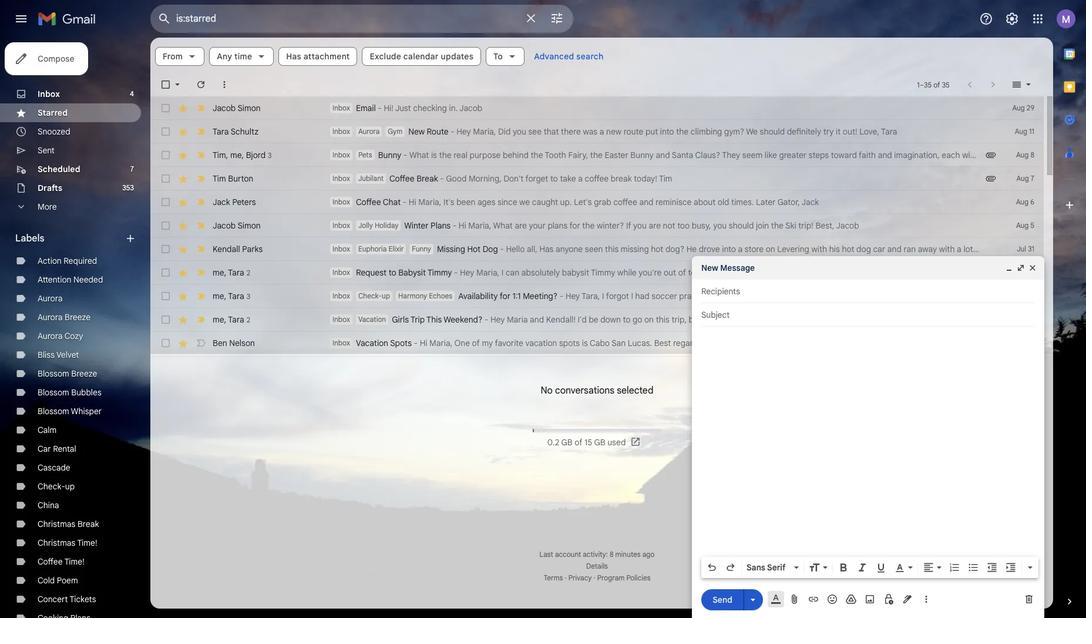Task type: describe. For each thing, give the bounding box(es) containing it.
i right 'tara,' at the top right of the page
[[602, 291, 604, 301]]

0 horizontal spatial at
[[823, 267, 831, 278]]

1 horizontal spatial for
[[570, 220, 580, 231]]

peters
[[232, 197, 256, 207]]

1 horizontal spatial coffee
[[356, 197, 381, 207]]

attach files image
[[789, 593, 801, 605]]

mon, jul 31, 2023, 8:00 am element
[[1017, 290, 1035, 302]]

has attachment
[[286, 51, 350, 62]]

tim right today!
[[659, 173, 673, 184]]

to left babysit
[[389, 267, 396, 278]]

1 vertical spatial on
[[712, 291, 722, 301]]

to left 'go'
[[623, 314, 631, 325]]

ran
[[904, 244, 916, 254]]

row containing tim burton
[[150, 167, 1044, 190]]

aug 7
[[1017, 174, 1035, 183]]

row containing tara schultz
[[150, 120, 1044, 143]]

bold ‪(⌘b)‬ image
[[838, 562, 850, 573]]

- right pets
[[404, 150, 407, 160]]

time! for coffee time!
[[64, 556, 84, 567]]

sent
[[38, 145, 55, 156]]

forgot
[[606, 291, 629, 301]]

pets
[[358, 150, 372, 159]]

tickets
[[70, 594, 96, 605]]

aurora breeze link
[[38, 312, 91, 323]]

2 horizontal spatial you
[[713, 220, 727, 231]]

has attachment button
[[279, 47, 358, 66]]

while
[[618, 267, 637, 278]]

snoozed
[[38, 126, 70, 137]]

3 inside tim , me , bjord 3
[[268, 151, 272, 160]]

check-up inside labels navigation
[[38, 481, 75, 492]]

1 vertical spatial fri,
[[867, 314, 879, 325]]

blossom bubbles link
[[38, 387, 101, 398]]

2 ben from the left
[[706, 338, 721, 348]]

close image
[[1028, 263, 1038, 273]]

into for drove
[[722, 244, 736, 254]]

break for christmas
[[78, 519, 99, 529]]

insert emoji ‪(⌘⇧2)‬ image
[[827, 593, 838, 605]]

inbox coffee chat - hi maria, it's been ages since we caught up. let's grab coffee and reminisce about old times. later gator, jack
[[333, 197, 819, 207]]

2 horizontal spatial maria
[[972, 314, 992, 325]]

row containing kendall parks
[[150, 237, 1086, 261]]

inbox inside labels navigation
[[38, 89, 60, 99]]

0 vertical spatial love,
[[860, 126, 880, 137]]

1 horizontal spatial my
[[763, 314, 774, 325]]

gym
[[388, 127, 403, 136]]

inbox inside inbox request to babysit timmy - hey maria, i can absolutely babysit timmy while you're out of town! love, tara on fri, jul 28, 2023 at 12:52 pm maria williams <mariaaawilliams@gmail.com> wrote: hey ta
[[333, 268, 350, 277]]

- right the "meeting?"
[[560, 291, 564, 301]]

advanced search options image
[[545, 6, 569, 30]]

- right spots
[[414, 338, 418, 348]]

more image
[[219, 79, 230, 90]]

today!
[[634, 173, 657, 184]]

new message dialog
[[692, 256, 1045, 618]]

more button
[[0, 197, 141, 216]]

plans
[[431, 220, 451, 231]]

Search mail text field
[[176, 13, 517, 25]]

1 horizontal spatial with
[[939, 244, 955, 254]]

0 vertical spatial 31
[[1028, 244, 1035, 253]]

insert link ‪(⌘k)‬ image
[[808, 593, 820, 605]]

exclude calendar updates
[[370, 51, 474, 62]]

0 horizontal spatial for
[[500, 291, 511, 301]]

underline ‪(⌘u)‬ image
[[875, 562, 887, 574]]

discard draft ‪(⌘⇧d)‬ image
[[1024, 593, 1035, 605]]

definitely
[[787, 126, 821, 137]]

italic ‪(⌘i)‬ image
[[857, 562, 868, 573]]

hey down hot
[[460, 267, 474, 278]]

schultz
[[231, 126, 259, 137]]

hey left ta on the right of page
[[1063, 267, 1078, 278]]

i right otherwise,
[[916, 291, 918, 301]]

, for bunny - what is the real purpose behind the tooth fairy, the easter bunny and santa claus? they seem like greater steps toward faith and imagination, each with a payoff. like cognitive traini
[[226, 150, 228, 160]]

anyone
[[556, 244, 583, 254]]

has inside button
[[286, 51, 301, 62]]

route
[[427, 126, 449, 137]]

babysit
[[398, 267, 426, 278]]

- right plans
[[453, 220, 457, 231]]

undo ‪(⌘z)‬ image
[[706, 562, 718, 573]]

good!
[[959, 291, 980, 301]]

a right was
[[600, 126, 604, 137]]

join
[[756, 220, 769, 231]]

0 horizontal spatial fri,
[[764, 267, 775, 278]]

settings image
[[1005, 12, 1019, 26]]

- right dog
[[500, 244, 504, 254]]

and left santa
[[656, 150, 670, 160]]

search mail image
[[154, 8, 175, 29]]

jul up pop out icon
[[1017, 244, 1027, 253]]

blossom whisper link
[[38, 406, 102, 417]]

you're
[[639, 267, 662, 278]]

2 are from the left
[[649, 220, 661, 231]]

the right fairy,
[[590, 150, 603, 160]]

rental
[[53, 444, 76, 454]]

hey up real at the top left of page
[[457, 126, 471, 137]]

sans serif option
[[744, 562, 792, 573]]

blossom for blossom breeze
[[38, 368, 69, 379]]

jacob down the more icon
[[213, 103, 236, 113]]

jul up the 'availability for 1:1 meeting? - hey tara, i forgot i had soccer practice on tuesday, so that day won't work for me. otherwise, i should be good! regards, tara on mon, jul 31'
[[777, 267, 788, 278]]

4
[[130, 89, 134, 98]]

check-up link
[[38, 481, 75, 492]]

maria, left did
[[473, 126, 496, 137]]

serif
[[767, 562, 786, 573]]

2 vertical spatial 31
[[1081, 291, 1086, 301]]

time
[[234, 51, 252, 62]]

this
[[427, 314, 442, 325]]

11
[[1029, 127, 1035, 136]]

tim for tim , me , bjord 3
[[213, 150, 226, 160]]

car
[[873, 244, 886, 254]]

maria, down dog
[[477, 267, 500, 278]]

conversations
[[555, 385, 615, 397]]

grab
[[594, 197, 611, 207]]

aurora for aurora cozy
[[38, 331, 63, 341]]

hey up favorite
[[491, 314, 505, 325]]

labels navigation
[[0, 38, 150, 618]]

the left winter?
[[582, 220, 595, 231]]

2 · from the left
[[594, 573, 596, 582]]

more send options image
[[747, 594, 759, 605]]

the left tooth
[[531, 150, 543, 160]]

1 bunny from the left
[[378, 150, 401, 160]]

bliss velvet link
[[38, 350, 79, 360]]

search
[[577, 51, 604, 62]]

spots
[[390, 338, 412, 348]]

imagination,
[[894, 150, 940, 160]]

bubbles
[[71, 387, 101, 398]]

2 horizontal spatial with
[[963, 150, 978, 160]]

aurora for aurora link
[[38, 293, 63, 304]]

1 gb from the left
[[561, 437, 573, 448]]

0 horizontal spatial my
[[482, 338, 493, 348]]

the up santa
[[676, 126, 689, 137]]

advanced search
[[534, 51, 604, 62]]

work
[[825, 291, 843, 301]]

0 horizontal spatial maria
[[507, 314, 528, 325]]

1 horizontal spatial 28,
[[893, 314, 904, 325]]

jacob right best, at top right
[[836, 220, 859, 231]]

1 horizontal spatial 8
[[1031, 150, 1035, 159]]

break for coffee
[[417, 173, 438, 184]]

, for inbox request to babysit timmy - hey maria, i can absolutely babysit timmy while you're out of town! love, tara on fri, jul 28, 2023 at 12:52 pm maria williams <mariaaawilliams@gmail.com> wrote: hey ta
[[224, 267, 226, 278]]

let's
[[574, 197, 592, 207]]

christmas for christmas break
[[38, 519, 75, 529]]

blossom breeze link
[[38, 368, 97, 379]]

too
[[678, 220, 690, 231]]

up inside labels navigation
[[65, 481, 75, 492]]

0 horizontal spatial on
[[751, 267, 761, 278]]

of right lot
[[975, 244, 983, 254]]

0 vertical spatial vacation
[[358, 315, 386, 324]]

was
[[583, 126, 598, 137]]

bulleted list ‪(⌘⇧8)‬ image
[[968, 562, 979, 573]]

christmas break
[[38, 519, 99, 529]]

calendar
[[404, 51, 439, 62]]

2 horizontal spatial for
[[845, 291, 855, 301]]

advanced search button
[[529, 46, 608, 67]]

row containing tim
[[150, 143, 1086, 167]]

scheduled
[[38, 164, 80, 175]]

inbox vacation spots - hi maria, one of my favorite vacation spots is cabo san lucas. best regards, ben
[[333, 338, 721, 348]]

i right but
[[704, 314, 706, 325]]

2 jack from the left
[[802, 197, 819, 207]]

3 inside "me , tara 3"
[[247, 292, 250, 301]]

a right take
[[578, 173, 583, 184]]

go
[[633, 314, 642, 325]]

jacob simon for inbox
[[213, 103, 261, 113]]

2 horizontal spatial on
[[1035, 291, 1046, 301]]

2 hot from the left
[[842, 244, 855, 254]]

minimize image
[[1005, 263, 1014, 273]]

car rental link
[[38, 444, 76, 454]]

0 horizontal spatial love,
[[711, 267, 731, 278]]

0 horizontal spatial be
[[589, 314, 599, 325]]

1 horizontal spatial maria
[[868, 267, 889, 278]]

time! for christmas time!
[[77, 538, 97, 548]]

simon for winter
[[238, 220, 261, 231]]

1 horizontal spatial you
[[633, 220, 647, 231]]

lucas.
[[628, 338, 652, 348]]

a left payoff.
[[980, 150, 985, 160]]

times.
[[732, 197, 754, 207]]

fairy,
[[568, 150, 588, 160]]

, for girls trip this weekend? - hey maria and kendall! i'd be down to go on this trip, but i need to check my schedule. love, tara on fri, jul 28, 2023 at 12:35 pm maria williams <mariaaawilliams
[[224, 314, 226, 325]]

toward
[[831, 150, 857, 160]]

labels heading
[[15, 233, 125, 244]]

6 row from the top
[[150, 214, 1044, 237]]

and down the "meeting?"
[[530, 314, 544, 325]]

indent less ‪(⌘[)‬ image
[[987, 562, 998, 573]]

jack peters
[[213, 197, 256, 207]]

since
[[498, 197, 517, 207]]

chat
[[383, 197, 401, 207]]

hi for one
[[420, 338, 427, 348]]

2 vertical spatial love,
[[815, 314, 834, 325]]

0 horizontal spatial you
[[513, 126, 526, 137]]

about
[[694, 197, 716, 207]]

claus?
[[695, 150, 720, 160]]

trip!
[[799, 220, 814, 231]]

0 vertical spatial pm
[[854, 267, 866, 278]]

maria, left it's
[[419, 197, 442, 207]]

harmony
[[398, 291, 427, 300]]

0 vertical spatial is
[[431, 150, 437, 160]]

1 horizontal spatial should
[[760, 126, 785, 137]]

1 horizontal spatial that
[[769, 291, 784, 301]]

calm link
[[38, 425, 57, 435]]

0 vertical spatial that
[[544, 126, 559, 137]]

1 row from the top
[[150, 96, 1044, 120]]

so
[[758, 291, 767, 301]]

euphoria elixir
[[358, 244, 404, 253]]

maria, up hot
[[468, 220, 491, 231]]

day
[[786, 291, 800, 301]]

1 horizontal spatial 2023
[[907, 314, 925, 325]]

- right weekend?
[[485, 314, 488, 325]]

tooth
[[545, 150, 566, 160]]

1 horizontal spatial pm
[[958, 314, 969, 325]]

maria, left the one
[[430, 338, 453, 348]]

me , tara 2 for inbox
[[213, 267, 250, 278]]

of right the one
[[472, 338, 480, 348]]

check-up inside the no conversations selected main content
[[358, 291, 390, 300]]

1 jack from the left
[[213, 197, 230, 207]]

the left real at the top left of page
[[439, 150, 452, 160]]

the left "ski"
[[771, 220, 784, 231]]

1 vertical spatial at
[[927, 314, 935, 325]]

of right out
[[678, 267, 686, 278]]

store
[[745, 244, 764, 254]]

blossom for blossom bubbles
[[38, 387, 69, 398]]

and down today!
[[640, 197, 654, 207]]

labels
[[15, 233, 44, 244]]

jul down otherwise,
[[881, 314, 891, 325]]

winter plans - hi maria, what are your plans for the winter? if you are not too busy, you should join the ski trip! best, jacob
[[404, 220, 859, 231]]

has attachment image for good morning, don't forget to take a coffee break today! tim
[[985, 173, 997, 184]]

starred
[[38, 108, 68, 118]]

1 are from the left
[[515, 220, 527, 231]]

and right faith
[[878, 150, 892, 160]]

santa
[[672, 150, 693, 160]]

breeze for aurora breeze
[[65, 312, 91, 323]]

me for inbox request to babysit timmy - hey maria, i can absolutely babysit timmy while you're out of town! love, tara on fri, jul 28, 2023 at 12:52 pm maria williams <mariaaawilliams@gmail.com> wrote: hey ta
[[213, 267, 224, 278]]

0 vertical spatial what
[[410, 150, 429, 160]]

me for girls trip this weekend? - hey maria and kendall! i'd be down to go on this trip, but i need to check my schedule. love, tara on fri, jul 28, 2023 at 12:35 pm maria williams <mariaaawilliams
[[213, 314, 224, 325]]

hi for it's
[[409, 197, 416, 207]]

2 timmy from the left
[[591, 267, 615, 278]]

but
[[689, 314, 702, 325]]

no
[[541, 385, 553, 397]]

of left 15
[[575, 437, 583, 448]]

new route - hey maria, did you see that there was a new route put into the climbing gym? we should definitely try it out! love, tara
[[408, 126, 898, 137]]

terms
[[544, 573, 563, 582]]

tim for tim burton
[[213, 173, 226, 184]]

Message Body text field
[[702, 333, 1035, 553]]

to right need
[[729, 314, 736, 325]]

- right chat
[[403, 197, 407, 207]]

any time button
[[209, 47, 274, 66]]

more formatting options image
[[1025, 562, 1036, 573]]

1 vertical spatial 31
[[1028, 268, 1035, 277]]

take
[[560, 173, 576, 184]]

aug for jack
[[1016, 197, 1029, 206]]

jolly holiday
[[358, 221, 399, 230]]

1 horizontal spatial is
[[582, 338, 588, 348]]

jul right mon,
[[1068, 291, 1079, 301]]

check- inside the no conversations selected main content
[[358, 291, 382, 300]]



Task type: locate. For each thing, give the bounding box(es) containing it.
redo ‪(⌘y)‬ image
[[725, 562, 737, 573]]

row up fairy,
[[150, 120, 1044, 143]]

china link
[[38, 500, 59, 511]]

0 horizontal spatial check-
[[38, 481, 65, 492]]

0 vertical spatial 3
[[268, 151, 272, 160]]

bunny down gym at the left
[[378, 150, 401, 160]]

simon for inbox
[[238, 103, 261, 113]]

missing
[[621, 244, 649, 254]]

1 vertical spatial up
[[65, 481, 75, 492]]

row containing ben nelson
[[150, 331, 1044, 355]]

0 vertical spatial my
[[763, 314, 774, 325]]

, for availability for 1:1 meeting? - hey tara, i forgot i had soccer practice on tuesday, so that day won't work for me. otherwise, i should be good! regards, tara on mon, jul 31
[[224, 291, 226, 301]]

pm
[[854, 267, 866, 278], [958, 314, 969, 325]]

blossom breeze
[[38, 368, 97, 379]]

coffee up chat
[[390, 173, 415, 184]]

- right the route
[[451, 126, 455, 137]]

1 vertical spatial 3
[[247, 292, 250, 301]]

0 horizontal spatial 28,
[[790, 267, 801, 278]]

advanced
[[534, 51, 574, 62]]

vacation left spots
[[356, 338, 388, 348]]

1 simon from the top
[[238, 103, 261, 113]]

- left hi!
[[378, 103, 382, 113]]

1 vertical spatial pm
[[958, 314, 969, 325]]

hi
[[409, 197, 416, 207], [459, 220, 466, 231], [420, 338, 427, 348]]

1 vertical spatial 2
[[247, 315, 250, 324]]

2 horizontal spatial love,
[[860, 126, 880, 137]]

0 vertical spatial williams
[[890, 267, 921, 278]]

2 vertical spatial should
[[920, 291, 945, 301]]

0 vertical spatial coffee
[[585, 173, 609, 184]]

into right put
[[660, 126, 674, 137]]

ski
[[786, 220, 797, 231]]

me for availability for 1:1 meeting? - hey tara, i forgot i had soccer practice on tuesday, so that day won't work for me. otherwise, i should be good! regards, tara on mon, jul 31
[[213, 291, 224, 301]]

gmail image
[[38, 7, 102, 31]]

2 35 from the left
[[942, 80, 950, 89]]

0 horizontal spatial hot
[[651, 244, 664, 254]]

aug for trip!
[[1016, 221, 1029, 230]]

1 horizontal spatial up
[[382, 291, 390, 300]]

31 up close image
[[1028, 244, 1035, 253]]

0 vertical spatial 8
[[1031, 150, 1035, 159]]

tab list
[[1053, 38, 1086, 576]]

winter?
[[597, 220, 624, 231]]

hi right chat
[[409, 197, 416, 207]]

7 up 353
[[130, 165, 134, 173]]

coffee up cold at the left bottom
[[38, 556, 63, 567]]

1 me , tara 2 from the top
[[213, 267, 250, 278]]

action
[[38, 256, 62, 266]]

2 horizontal spatial should
[[920, 291, 945, 301]]

practice
[[679, 291, 710, 301]]

0 horizontal spatial timmy
[[428, 267, 452, 278]]

drove
[[699, 244, 720, 254]]

0 horizontal spatial into
[[660, 126, 674, 137]]

check- inside labels navigation
[[38, 481, 65, 492]]

12:52
[[833, 267, 852, 278]]

a left lot
[[957, 244, 962, 254]]

8 right like
[[1031, 150, 1035, 159]]

1 hot from the left
[[651, 244, 664, 254]]

0 vertical spatial on
[[751, 267, 761, 278]]

on down me.
[[854, 314, 865, 325]]

has
[[286, 51, 301, 62], [540, 244, 554, 254]]

1 vertical spatial this
[[656, 314, 670, 325]]

1 ben from the left
[[213, 338, 227, 348]]

2 simon from the top
[[238, 220, 261, 231]]

up inside the no conversations selected main content
[[382, 291, 390, 300]]

2023 left 12:35
[[907, 314, 925, 325]]

behind
[[503, 150, 529, 160]]

2 christmas from the top
[[38, 538, 75, 548]]

· down details
[[594, 573, 596, 582]]

gator,
[[778, 197, 800, 207]]

for left me.
[[845, 291, 855, 301]]

aug
[[1013, 103, 1025, 112], [1015, 127, 1028, 136], [1016, 150, 1029, 159], [1017, 174, 1029, 183], [1016, 197, 1029, 206], [1016, 221, 1029, 230]]

Subject field
[[702, 309, 1035, 321]]

11 row from the top
[[150, 331, 1044, 355]]

a
[[600, 126, 604, 137], [980, 150, 985, 160], [578, 173, 583, 184], [738, 244, 743, 254], [957, 244, 962, 254]]

aug for it
[[1015, 127, 1028, 136]]

dog
[[857, 244, 871, 254]]

3 blossom from the top
[[38, 406, 69, 417]]

to left take
[[550, 173, 558, 184]]

fri, jul 28, 2023, 2:01 pm element
[[1016, 314, 1035, 326]]

should right we
[[760, 126, 785, 137]]

velvet
[[56, 350, 79, 360]]

san
[[612, 338, 626, 348]]

williams down regards,
[[994, 314, 1024, 325]]

jacob simon up kendall parks
[[213, 220, 261, 231]]

8 inside last account activity: 8 minutes ago details terms · privacy · program policies
[[610, 550, 614, 559]]

more options image
[[923, 593, 930, 605]]

jacob right in.
[[459, 103, 483, 113]]

break inside labels navigation
[[78, 519, 99, 529]]

need
[[708, 314, 727, 325]]

you right the if
[[633, 220, 647, 231]]

insert files using drive image
[[846, 593, 857, 605]]

1 vertical spatial blossom
[[38, 387, 69, 398]]

pm right '12:52'
[[854, 267, 866, 278]]

be left good!
[[947, 291, 956, 301]]

hi right plans
[[459, 220, 466, 231]]

- down missing
[[454, 267, 458, 278]]

maria down car on the top
[[868, 267, 889, 278]]

aug for faith
[[1016, 150, 1029, 159]]

1 jacob simon from the top
[[213, 103, 261, 113]]

1 horizontal spatial check-
[[358, 291, 382, 300]]

bunny up today!
[[631, 150, 654, 160]]

privacy
[[569, 573, 592, 582]]

insert signature image
[[902, 593, 914, 605]]

row up the san
[[150, 308, 1086, 331]]

with right 'each'
[[963, 150, 978, 160]]

hello
[[506, 244, 525, 254]]

one
[[455, 338, 470, 348]]

into for put
[[660, 126, 674, 137]]

coffee for coffee time!
[[38, 556, 63, 567]]

row up grab
[[150, 167, 1044, 190]]

on right "mon, jul 31, 2023, 8:00 am" element
[[1035, 291, 1046, 301]]

simon up 'schultz'
[[238, 103, 261, 113]]

2 bunny from the left
[[631, 150, 654, 160]]

follow link to manage storage image
[[631, 437, 642, 448]]

no conversations selected main content
[[150, 38, 1086, 618]]

2 row from the top
[[150, 120, 1044, 143]]

2 up nelson
[[247, 315, 250, 324]]

jul 31
[[1017, 244, 1035, 253], [1017, 268, 1035, 277]]

are left not
[[649, 220, 661, 231]]

tim left burton
[[213, 173, 226, 184]]

pop out image
[[1016, 263, 1026, 273]]

i left had
[[631, 291, 633, 301]]

0 vertical spatial me , tara 2
[[213, 267, 250, 278]]

williams down ran
[[890, 267, 921, 278]]

1 vertical spatial that
[[769, 291, 784, 301]]

main menu image
[[14, 12, 28, 26]]

coffee time! link
[[38, 556, 84, 567]]

are left your
[[515, 220, 527, 231]]

0 vertical spatial jacob simon
[[213, 103, 261, 113]]

1 horizontal spatial new
[[702, 263, 718, 273]]

aurora cozy link
[[38, 331, 83, 341]]

has attachment image
[[985, 149, 997, 161], [985, 173, 997, 184]]

0 vertical spatial this
[[605, 244, 619, 254]]

required
[[64, 256, 97, 266]]

bunny - what is the real purpose behind the tooth fairy, the easter bunny and santa claus? they seem like greater steps toward faith and imagination, each with a payoff. like cognitive traini
[[378, 150, 1086, 160]]

that right so
[[769, 291, 784, 301]]

0 vertical spatial 2023
[[803, 267, 821, 278]]

1 timmy from the left
[[428, 267, 452, 278]]

1 horizontal spatial into
[[722, 244, 736, 254]]

0 horizontal spatial 8
[[610, 550, 614, 559]]

1 horizontal spatial what
[[493, 220, 513, 231]]

harmony echoes
[[398, 291, 453, 300]]

mon,
[[1048, 291, 1066, 301]]

sans
[[747, 562, 766, 573]]

0 horizontal spatial should
[[729, 220, 754, 231]]

aug left "6"
[[1016, 197, 1029, 206]]

aug 29
[[1013, 103, 1035, 112]]

vacation
[[526, 338, 557, 348]]

starred link
[[38, 108, 68, 118]]

indent more ‪(⌘])‬ image
[[1005, 562, 1017, 573]]

if
[[626, 220, 631, 231]]

1 · from the left
[[565, 573, 567, 582]]

aug 5
[[1016, 221, 1035, 230]]

1 horizontal spatial gb
[[594, 437, 606, 448]]

dog
[[483, 244, 498, 254]]

row up seen
[[150, 214, 1044, 237]]

inbox request to babysit timmy - hey maria, i can absolutely babysit timmy while you're out of town! love, tara on fri, jul 28, 2023 at 12:52 pm maria williams <mariaaawilliams@gmail.com> wrote: hey ta
[[333, 267, 1086, 278]]

check-up down request
[[358, 291, 390, 300]]

blossom whisper
[[38, 406, 102, 417]]

2 vertical spatial coffee
[[38, 556, 63, 567]]

1 blossom from the top
[[38, 368, 69, 379]]

353
[[122, 183, 134, 192]]

refresh image
[[195, 79, 207, 90]]

last
[[540, 550, 553, 559]]

coffee for coffee break - good morning, don't forget to take a coffee break today! tim
[[390, 173, 415, 184]]

aug left the 11
[[1015, 127, 1028, 136]]

row
[[150, 96, 1044, 120], [150, 120, 1044, 143], [150, 143, 1086, 167], [150, 167, 1044, 190], [150, 190, 1044, 214], [150, 214, 1044, 237], [150, 237, 1086, 261], [150, 261, 1086, 284], [150, 284, 1086, 308], [150, 308, 1086, 331], [150, 331, 1044, 355]]

7 inside labels navigation
[[130, 165, 134, 173]]

hey left 'tara,' at the top right of the page
[[566, 291, 580, 301]]

ages
[[478, 197, 496, 207]]

1 vertical spatial my
[[482, 338, 493, 348]]

what down the route
[[410, 150, 429, 160]]

me , tara 2 for girls
[[213, 314, 250, 325]]

holiday
[[375, 221, 399, 230]]

you right busy,
[[713, 220, 727, 231]]

to
[[550, 173, 558, 184], [389, 267, 396, 278], [623, 314, 631, 325], [729, 314, 736, 325]]

no conversations selected
[[541, 385, 654, 397]]

breeze for blossom breeze
[[71, 368, 97, 379]]

privacy link
[[569, 573, 592, 582]]

2 me , tara 2 from the top
[[213, 314, 250, 325]]

0 vertical spatial fri,
[[764, 267, 775, 278]]

1 horizontal spatial 35
[[942, 80, 950, 89]]

1 vertical spatial has attachment image
[[985, 173, 997, 184]]

None search field
[[150, 5, 573, 33]]

euphoria
[[358, 244, 387, 253]]

0 horizontal spatial coffee
[[38, 556, 63, 567]]

action required link
[[38, 256, 97, 266]]

later
[[756, 197, 776, 207]]

on right practice
[[712, 291, 722, 301]]

2 vertical spatial on
[[854, 314, 865, 325]]

blossom up calm link
[[38, 406, 69, 417]]

1 horizontal spatial timmy
[[591, 267, 615, 278]]

0 vertical spatial check-up
[[358, 291, 390, 300]]

0 horizontal spatial has
[[286, 51, 301, 62]]

my left favorite
[[482, 338, 493, 348]]

0 horizontal spatial is
[[431, 150, 437, 160]]

with
[[963, 150, 978, 160], [812, 244, 827, 254], [939, 244, 955, 254]]

8 row from the top
[[150, 261, 1086, 284]]

whisper
[[71, 406, 102, 417]]

new for new message
[[702, 263, 718, 273]]

christmas for christmas time!
[[38, 538, 75, 548]]

0 vertical spatial on
[[766, 244, 775, 254]]

support image
[[979, 12, 994, 26]]

1 vertical spatial coffee
[[356, 197, 381, 207]]

aurora down email
[[358, 127, 380, 136]]

has right all,
[[540, 244, 554, 254]]

tim up tim burton at the top left of page
[[213, 150, 226, 160]]

coffee left chat
[[356, 197, 381, 207]]

1 vertical spatial love,
[[711, 267, 731, 278]]

1 horizontal spatial hi
[[420, 338, 427, 348]]

of right 1
[[934, 80, 940, 89]]

1 horizontal spatial bunny
[[631, 150, 654, 160]]

1 christmas from the top
[[38, 519, 75, 529]]

2 for girls
[[247, 315, 250, 324]]

coffee inside labels navigation
[[38, 556, 63, 567]]

1 vertical spatial 2023
[[907, 314, 925, 325]]

1 horizontal spatial be
[[947, 291, 956, 301]]

poem
[[57, 575, 78, 586]]

aurora inside row
[[358, 127, 380, 136]]

checking
[[413, 103, 447, 113]]

check
[[739, 314, 761, 325]]

has attachment image for what is the real purpose behind the tooth fairy, the easter bunny and santa claus? they seem like greater steps toward faith and imagination, each with a payoff. like cognitive traini
[[985, 149, 997, 161]]

row containing jack peters
[[150, 190, 1044, 214]]

break inside the no conversations selected main content
[[417, 173, 438, 184]]

1 vertical spatial what
[[493, 220, 513, 231]]

and right car on the top
[[888, 244, 902, 254]]

from button
[[155, 47, 205, 66]]

0 vertical spatial 2
[[247, 268, 250, 277]]

inbox inside inbox vacation spots - hi maria, one of my favorite vacation spots is cabo san lucas. best regards, ben
[[333, 338, 350, 347]]

send button
[[702, 589, 744, 610]]

attention needed
[[38, 274, 103, 285]]

9 row from the top
[[150, 284, 1086, 308]]

None checkbox
[[160, 102, 172, 114], [160, 243, 172, 255], [160, 102, 172, 114], [160, 243, 172, 255]]

timmy left while
[[591, 267, 615, 278]]

3 down parks
[[247, 292, 250, 301]]

31 down ta on the right of page
[[1081, 291, 1086, 301]]

break up christmas time!
[[78, 519, 99, 529]]

your
[[529, 220, 546, 231]]

28, down otherwise,
[[893, 314, 904, 325]]

aug down like
[[1017, 174, 1029, 183]]

gym?
[[724, 126, 745, 137]]

2 jul 31 from the top
[[1017, 268, 1035, 277]]

at left 12:35
[[927, 314, 935, 325]]

row up break
[[150, 143, 1086, 167]]

7 row from the top
[[150, 237, 1086, 261]]

2 has attachment image from the top
[[985, 173, 997, 184]]

inbox inside inbox email - hi! just checking in. jacob
[[333, 103, 350, 112]]

1 horizontal spatial coffee
[[614, 197, 637, 207]]

1 horizontal spatial 3
[[268, 151, 272, 160]]

me , tara 2
[[213, 267, 250, 278], [213, 314, 250, 325]]

spots
[[559, 338, 580, 348]]

schedule.
[[776, 314, 812, 325]]

0 horizontal spatial 2023
[[803, 267, 821, 278]]

- left good
[[440, 173, 444, 184]]

at
[[823, 267, 831, 278], [927, 314, 935, 325]]

updates
[[441, 51, 474, 62]]

numbered list ‪(⌘⇧7)‬ image
[[949, 562, 961, 573]]

is left cabo
[[582, 338, 588, 348]]

1 jul 31 from the top
[[1017, 244, 1035, 253]]

a left store
[[738, 244, 743, 254]]

best
[[654, 338, 671, 348]]

1 vertical spatial check-
[[38, 481, 65, 492]]

2 blossom from the top
[[38, 387, 69, 398]]

1 vertical spatial hi
[[459, 220, 466, 231]]

1 horizontal spatial has
[[540, 244, 554, 254]]

trip,
[[672, 314, 687, 325]]

clear search image
[[519, 6, 543, 30]]

1 has attachment image from the top
[[985, 149, 997, 161]]

hot left the dog?
[[651, 244, 664, 254]]

0 vertical spatial simon
[[238, 103, 261, 113]]

sans serif
[[747, 562, 786, 573]]

lot
[[964, 244, 973, 254]]

1 horizontal spatial hot
[[842, 244, 855, 254]]

1 vertical spatial vacation
[[356, 338, 388, 348]]

10 row from the top
[[150, 308, 1086, 331]]

maria,
[[473, 126, 496, 137], [419, 197, 442, 207], [468, 220, 491, 231], [477, 267, 500, 278], [430, 338, 453, 348]]

0 vertical spatial jul 31
[[1017, 244, 1035, 253]]

1 horizontal spatial at
[[927, 314, 935, 325]]

1 horizontal spatial 7
[[1031, 174, 1035, 183]]

kendall!
[[546, 314, 576, 325]]

new inside row
[[408, 126, 425, 137]]

1 vertical spatial breeze
[[71, 368, 97, 379]]

on right store
[[766, 244, 775, 254]]

2 jacob simon from the top
[[213, 220, 261, 231]]

3 right bjord
[[268, 151, 272, 160]]

the
[[676, 126, 689, 137], [439, 150, 452, 160], [531, 150, 543, 160], [590, 150, 603, 160], [582, 220, 595, 231], [771, 220, 784, 231]]

aurora for aurora breeze
[[38, 312, 63, 323]]

tim , me , bjord 3
[[213, 150, 272, 160]]

jul left close image
[[1017, 268, 1027, 277]]

0 horizontal spatial that
[[544, 126, 559, 137]]

4 row from the top
[[150, 167, 1044, 190]]

concert tickets link
[[38, 594, 96, 605]]

complex
[[985, 244, 1017, 254]]

availability
[[458, 291, 498, 301]]

0 vertical spatial has attachment image
[[985, 149, 997, 161]]

2 2 from the top
[[247, 315, 250, 324]]

inbox inside inbox coffee chat - hi maria, it's been ages since we caught up. let's grab coffee and reminisce about old times. later gator, jack
[[333, 197, 350, 206]]

0 vertical spatial 7
[[130, 165, 134, 173]]

that right see on the left top of the page
[[544, 126, 559, 137]]

aug left 29
[[1013, 103, 1025, 112]]

into up new message
[[722, 244, 736, 254]]

try
[[824, 126, 834, 137]]

insert photo image
[[864, 593, 876, 605]]

maria down 1:1
[[507, 314, 528, 325]]

toggle split pane mode image
[[1011, 79, 1023, 90]]

route
[[624, 126, 644, 137]]

row down down
[[150, 331, 1044, 355]]

jacob simon for winter
[[213, 220, 261, 231]]

echoes
[[429, 291, 453, 300]]

0 vertical spatial be
[[947, 291, 956, 301]]

i left can
[[502, 267, 504, 278]]

0.2 gb of 15 gb used
[[547, 437, 626, 448]]

0 horizontal spatial with
[[812, 244, 827, 254]]

2 gb from the left
[[594, 437, 606, 448]]

1 horizontal spatial are
[[649, 220, 661, 231]]

toggle confidential mode image
[[883, 593, 895, 605]]

my right check
[[763, 314, 774, 325]]

2 vertical spatial on
[[645, 314, 654, 325]]

2 for inbox
[[247, 268, 250, 277]]

1 2 from the top
[[247, 268, 250, 277]]

2 horizontal spatial hi
[[459, 220, 466, 231]]

2 down parks
[[247, 268, 250, 277]]

1 horizontal spatial williams
[[994, 314, 1024, 325]]

1 vertical spatial coffee
[[614, 197, 637, 207]]

should left join
[[729, 220, 754, 231]]

purpose
[[470, 150, 501, 160]]

cascade link
[[38, 462, 70, 473]]

missing hot dog - hello all, has anyone seen this missing hot dog? he drove into a store on levering with his hot dog car and ran away with a lot of complex patterned shirts. a
[[437, 244, 1086, 254]]

maria down good!
[[972, 314, 992, 325]]

5 row from the top
[[150, 190, 1044, 214]]

blossom for blossom whisper
[[38, 406, 69, 417]]

0 vertical spatial at
[[823, 267, 831, 278]]

formatting options toolbar
[[702, 557, 1039, 578]]

0 vertical spatial christmas
[[38, 519, 75, 529]]

this right seen
[[605, 244, 619, 254]]

3 row from the top
[[150, 143, 1086, 167]]

see
[[528, 126, 542, 137]]

new inside dialog
[[702, 263, 718, 273]]

new for new route - hey maria, did you see that there was a new route put into the climbing gym? we should definitely try it out! love, tara
[[408, 126, 425, 137]]

28, down levering
[[790, 267, 801, 278]]

0 horizontal spatial this
[[605, 244, 619, 254]]

with right away
[[939, 244, 955, 254]]

check-
[[358, 291, 382, 300], [38, 481, 65, 492]]

1 vertical spatial me , tara 2
[[213, 314, 250, 325]]

0 horizontal spatial williams
[[890, 267, 921, 278]]

concert
[[38, 594, 68, 605]]

0 horizontal spatial coffee
[[585, 173, 609, 184]]

jacob up kendall at left
[[213, 220, 236, 231]]

None checkbox
[[160, 79, 172, 90], [160, 126, 172, 137], [160, 149, 172, 161], [160, 173, 172, 184], [160, 196, 172, 208], [160, 220, 172, 231], [160, 267, 172, 279], [160, 290, 172, 302], [160, 314, 172, 326], [160, 337, 172, 349], [160, 79, 172, 90], [160, 126, 172, 137], [160, 149, 172, 161], [160, 173, 172, 184], [160, 196, 172, 208], [160, 220, 172, 231], [160, 267, 172, 279], [160, 290, 172, 302], [160, 314, 172, 326], [160, 337, 172, 349]]

1 35 from the left
[[924, 80, 932, 89]]

0 horizontal spatial ·
[[565, 573, 567, 582]]

wrote:
[[1038, 267, 1061, 278]]

hot right his
[[842, 244, 855, 254]]

7 inside the no conversations selected main content
[[1031, 174, 1035, 183]]

me
[[230, 150, 242, 160], [213, 267, 224, 278], [213, 291, 224, 301], [213, 314, 224, 325]]



Task type: vqa. For each thing, say whether or not it's contained in the screenshot.
right Morning
no



